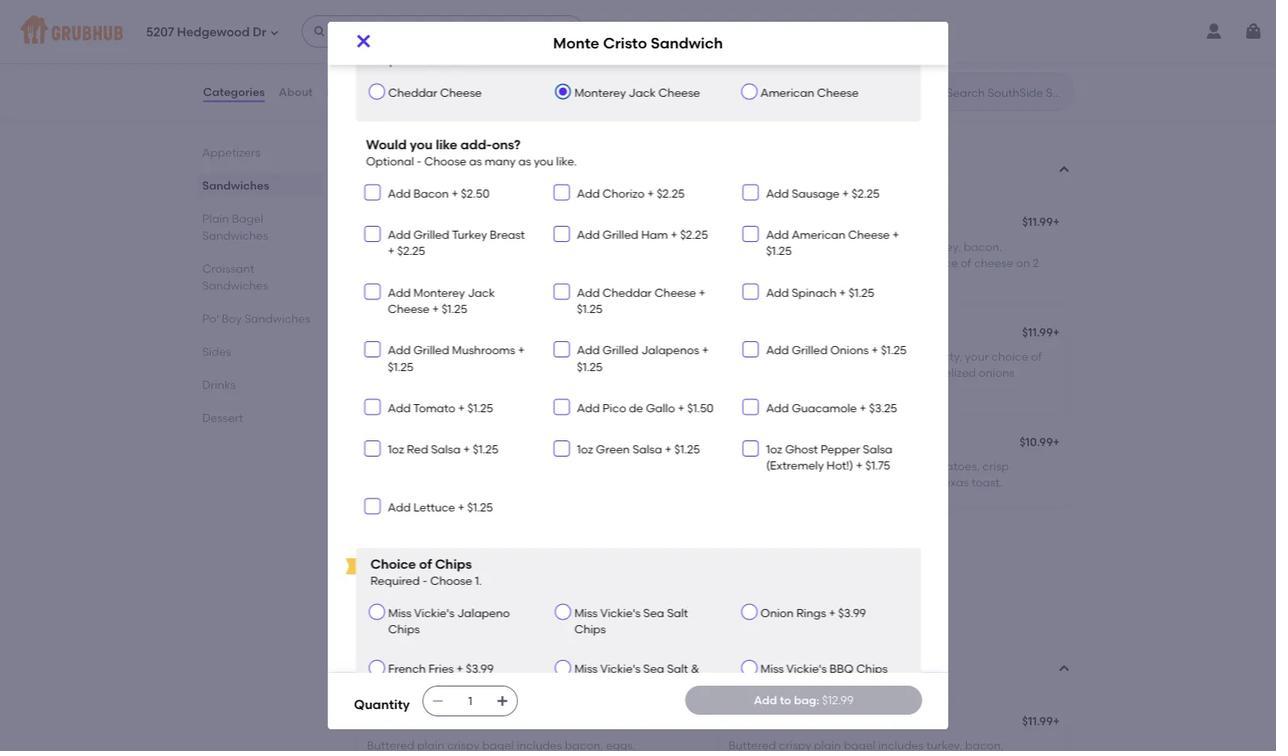 Task type: describe. For each thing, give the bounding box(es) containing it.
your inside the turkey bistro sandwich includes turkey, bacon, guacamole, mayonnaise, and your choice of cheese on 2 slices of texas toast.
[[895, 257, 919, 270]]

guacamole up pepper
[[792, 401, 857, 415]]

your inside the ham bistro sandwich includes ham, bacon, guacamole, mayonnaise, and your choice of cheese on 2 slices of texas toast.
[[533, 572, 557, 585]]

mayonnaise
[[797, 476, 864, 490]]

bbq inside 4 chicken tenders with french fries served with your choice of ranch or bbq sauce.
[[429, 87, 453, 101]]

$11.99 for turkey bistro sandwich
[[1023, 216, 1053, 229]]

sandwiches tab
[[202, 177, 315, 194]]

fresh inside hand-ground 100% fresh grilled beef patty, your choice of melted cheese, and topped with caramelized onions between 2 slices of texas toast.
[[837, 350, 864, 364]]

100%
[[806, 350, 835, 364]]

add monterey jack cheese
[[388, 286, 495, 316]]

svg image for add monterey jack cheese
[[367, 287, 377, 297]]

gallo
[[646, 401, 675, 415]]

$11.99 + for turkey bacon guacamole and cheddar
[[1023, 715, 1060, 729]]

1oz red salsa + $1.25
[[388, 443, 498, 456]]

add for add spinach + $1.25
[[766, 286, 789, 299]]

slices inside 'includes fried egg, bacon, fresh tomatoes, guacamole, and your choice of cheese on 2 slices of texas toast.'
[[514, 257, 544, 270]]

1oz ghost pepper salsa (extremely hot!)
[[766, 443, 892, 473]]

$1.25 down add tomato + $1.25
[[473, 443, 498, 456]]

bacon, inside the ham bistro sandwich includes ham, bacon, guacamole, mayonnaise, and your choice of cheese on 2 slices of texas toast.
[[586, 555, 624, 569]]

your inside 'includes fried egg, bacon, fresh tomatoes, guacamole, and your choice of cheese on 2 slices of texas toast.'
[[367, 257, 391, 270]]

vickie's inside sandwiches (served with miss vickie's chips)
[[436, 174, 471, 186]]

miss vickie's jalapeno chips
[[388, 606, 510, 636]]

1 vertical spatial monte cristo sandwich
[[367, 437, 496, 451]]

add to bag: $12.99
[[754, 694, 854, 708]]

pico
[[602, 401, 626, 415]]

on inside the turkey bistro sandwich includes turkey, bacon, guacamole, mayonnaise, and your choice of cheese on 2 slices of texas toast.
[[1017, 257, 1030, 270]]

$1.25 inside add cheddar cheese + $1.25
[[577, 302, 602, 316]]

croissant sandwiches tab
[[202, 260, 315, 294]]

patty,
[[931, 350, 963, 364]]

sandwich inside "sandwich has smoked bacon, fresh tomatoes, crisp lettuce, and mayonnaise on 2 slices of texas toast."
[[729, 460, 783, 474]]

bacon for add
[[413, 186, 449, 200]]

0 horizontal spatial melted
[[447, 350, 486, 364]]

0 vertical spatial fries
[[563, 48, 589, 61]]

5207
[[146, 25, 174, 40]]

sausage
[[792, 186, 840, 200]]

hot!)
[[826, 459, 853, 473]]

add for add grilled jalapenos + $1.25
[[577, 344, 600, 357]]

chips inside miss vickie's jalapeno chips
[[388, 623, 419, 636]]

add spinach + $1.25
[[766, 286, 874, 299]]

and inside hand-ground 100% fresh grilled beef patty, your choice of melted cheese, and topped with caramelized onions between 2 slices of texas toast.
[[815, 366, 837, 380]]

chips inside choice of chips required - choose 1.
[[435, 556, 472, 572]]

categories button
[[202, 63, 266, 121]]

ham
[[390, 555, 415, 569]]

plain for plain bagel sandwiches
[[202, 212, 229, 225]]

grilled for add grilled onions + $1.25
[[792, 344, 828, 357]]

ranch
[[381, 87, 413, 101]]

add for add grilled mushrooms + $1.25
[[388, 344, 410, 357]]

guacamole for bacon egg guacamole & tomato
[[430, 717, 495, 731]]

2 inside "sandwich has smoked bacon, fresh tomatoes, crisp lettuce, and mayonnaise on 2 slices of texas toast."
[[884, 476, 890, 490]]

texas inside the turkey bistro sandwich includes turkey, bacon, guacamole, mayonnaise, and your choice of cheese on 2 slices of texas toast.
[[774, 273, 805, 287]]

sides
[[202, 345, 231, 358]]

chips inside miss vickie's sea salt & vinegar chips
[[620, 679, 651, 693]]

vickie's for miss vickie's sea salt & vinegar chips
[[600, 662, 640, 676]]

tenders
[[421, 70, 463, 84]]

choice inside the turkey bistro sandwich includes turkey, bacon, guacamole, mayonnaise, and your choice of cheese on 2 slices of texas toast.
[[921, 257, 958, 270]]

spinach
[[792, 286, 836, 299]]

with up 'sauce.'
[[466, 70, 489, 84]]

add for add monterey jack cheese
[[388, 286, 410, 299]]

po' boy sandwiches tab
[[202, 310, 315, 327]]

texas inside "sandwich has smoked bacon, fresh tomatoes, crisp lettuce, and mayonnaise on 2 slices of texas toast."
[[938, 476, 969, 490]]

$10.99 +
[[1020, 436, 1060, 449]]

about button
[[278, 63, 314, 121]]

grilled up your
[[367, 327, 404, 341]]

Search SouthSide Sandwiches search field
[[945, 85, 1069, 100]]

texas inside 'includes fried egg, bacon, fresh tomatoes, guacamole, and your choice of cheese on 2 slices of texas toast.'
[[560, 257, 591, 270]]

classic blt sandwich
[[729, 437, 849, 451]]

lettuce,
[[729, 476, 770, 490]]

sandwiches inside sandwiches tab
[[202, 178, 269, 192]]

$2.25 down add chorizo + $2.25
[[680, 228, 708, 242]]

search icon image
[[921, 82, 940, 102]]

mushrooms
[[452, 344, 515, 357]]

add for add bacon + $2.50
[[388, 186, 410, 200]]

$3.99 for french fries + $3.99
[[466, 662, 494, 676]]

to
[[780, 694, 792, 708]]

2 inside hand-ground 100% fresh grilled beef patty, your choice of melted cheese, and topped with caramelized onions between 2 slices of texas toast.
[[779, 383, 786, 397]]

and inside "sandwich has smoked bacon, fresh tomatoes, crisp lettuce, and mayonnaise on 2 slices of texas toast."
[[773, 476, 794, 490]]

american inside add american cheese + $1.25
[[792, 228, 845, 242]]

vickie's for miss vickie's jalapeno chips
[[414, 606, 454, 620]]

add for add grilled onions + $1.25
[[766, 344, 789, 357]]

4
[[367, 70, 373, 84]]

bacon, inside 'includes fried egg, bacon, fresh tomatoes, guacamole, and your choice of cheese on 2 slices of texas toast.'
[[470, 240, 509, 254]]

+ $1.25
[[429, 302, 467, 316]]

on inside the ham bistro sandwich includes ham, bacon, guacamole, mayonnaise, and your choice of cheese on 2 slices of texas toast.
[[655, 572, 669, 585]]

salsa inside 1oz ghost pepper salsa (extremely hot!)
[[863, 443, 892, 456]]

appetizers
[[202, 145, 260, 159]]

cheese inside 'includes fried egg, bacon, fresh tomatoes, guacamole, and your choice of cheese on 2 slices of texas toast.'
[[447, 257, 486, 270]]

would you like add-ons? optional - choose as many as you like.
[[366, 137, 577, 168]]

1. for chips
[[475, 575, 482, 588]]

chicken
[[376, 70, 419, 84]]

about
[[279, 85, 313, 99]]

grilled for add grilled mushrooms + $1.25
[[413, 344, 449, 357]]

sandwiches (served with miss vickie's chips)
[[354, 151, 504, 186]]

$2.25 right 'chorizo'
[[657, 186, 685, 200]]

texas inside the ham bistro sandwich includes ham, bacon, guacamole, mayonnaise, and your choice of cheese on 2 slices of texas toast.
[[413, 588, 443, 602]]

your
[[367, 350, 391, 364]]

drinks
[[202, 378, 236, 392]]

add for add pico de gallo + $1.50
[[577, 401, 600, 415]]

served
[[555, 70, 591, 84]]

svg image for add cheddar cheese
[[557, 287, 566, 297]]

- for of
[[422, 575, 427, 588]]

the turkey bistro sandwich includes turkey, bacon, guacamole, mayonnaise, and your choice of cheese on 2 slices of texas toast.
[[729, 240, 1039, 287]]

salsa for 1oz red salsa
[[431, 443, 460, 456]]

add sausage + $2.25
[[766, 186, 880, 200]]

slices inside hand-ground 100% fresh grilled beef patty, your choice of melted cheese, and topped with caramelized onions between 2 slices of texas toast.
[[788, 383, 818, 397]]

0 horizontal spatial bacon
[[367, 717, 403, 731]]

choose inside choice of chips required - choose 1.
[[430, 575, 472, 588]]

$1.25 down $1.50
[[674, 443, 700, 456]]

large
[[367, 48, 399, 61]]

and inside the turkey bistro sandwich includes turkey, bacon, guacamole, mayonnaise, and your choice of cheese on 2 slices of texas toast.
[[870, 257, 892, 270]]

cheese inside the ham bistro sandwich includes ham, bacon, guacamole, mayonnaise, and your choice of cheese on 2 slices of texas toast.
[[613, 572, 652, 585]]

grilled for add grilled jalapenos + $1.25
[[602, 344, 638, 357]]

egg,
[[443, 240, 467, 254]]

plain bagel sandwiches
[[202, 212, 268, 242]]

$1.25 inside add american cheese + $1.25
[[766, 244, 792, 258]]

main navigation navigation
[[0, 0, 1277, 63]]

includes for ham,
[[507, 555, 552, 569]]

1oz for 1oz green salsa
[[577, 443, 593, 456]]

melt
[[761, 327, 785, 341]]

includes
[[367, 240, 413, 254]]

with inside hand-ground 100% fresh grilled beef patty, your choice of melted cheese, and topped with caramelized onions between 2 slices of texas toast.
[[883, 366, 906, 380]]

ham,
[[555, 555, 583, 569]]

french fries + $3.99
[[388, 662, 494, 676]]

vickie's inside plain bagel sandwiches (served with your choice of miss vickie's chips)
[[505, 673, 539, 685]]

guacamole, for the ham bistro sandwich includes ham, bacon, guacamole, mayonnaise, and your choice of cheese on 2 slices of texas toast.
[[367, 572, 433, 585]]

and inside 'includes fried egg, bacon, fresh tomatoes, guacamole, and your choice of cheese on 2 slices of texas toast.'
[[668, 240, 690, 254]]

your inside 4 chicken tenders with french fries served with your choice of ranch or bbq sauce.
[[620, 70, 643, 84]]

sandwiches inside po' boy sandwiches tab
[[244, 312, 311, 325]]

your inside plain bagel sandwiches (served with your choice of miss vickie's chips)
[[414, 673, 435, 685]]

with inside sandwiches (served with miss vickie's chips)
[[392, 174, 412, 186]]

add tomato + $1.25
[[388, 401, 493, 415]]

sandwich has smoked bacon, fresh tomatoes, crisp lettuce, and mayonnaise on 2 slices of texas toast.
[[729, 460, 1009, 490]]

ham bistro sandwich
[[367, 532, 486, 546]]

sandwich for the turkey bistro sandwich includes turkey, bacon, guacamole, mayonnaise, and your choice of cheese on 2 slices of texas toast.
[[802, 217, 857, 231]]

bacon for turkey
[[767, 717, 803, 731]]

choice inside 4 chicken tenders with french fries served with your choice of ranch or bbq sauce.
[[646, 70, 683, 84]]

(served inside plain bagel sandwiches (served with your choice of miss vickie's chips)
[[354, 673, 390, 685]]

appetizers tab
[[202, 144, 315, 161]]

sandwich for your choice of melted cheese on texas toast.
[[451, 327, 506, 341]]

texas inside hand-ground 100% fresh grilled beef patty, your choice of melted cheese, and topped with caramelized onions between 2 slices of texas toast.
[[834, 383, 865, 397]]

onion rings + $3.99
[[760, 606, 866, 620]]

bistro for ham
[[418, 555, 449, 569]]

of inside plain bagel sandwiches (served with your choice of miss vickie's chips)
[[471, 673, 480, 685]]

sandwiches inside plain bagel sandwiches (served with your choice of miss vickie's chips)
[[455, 651, 558, 671]]

(extremely
[[766, 459, 824, 473]]

pepper
[[820, 443, 860, 456]]

bagel for plain bagel sandwiches (served with your choice of miss vickie's chips)
[[402, 651, 451, 671]]

on inside 'includes fried egg, bacon, fresh tomatoes, guacamole, and your choice of cheese on 2 slices of texas toast.'
[[489, 257, 503, 270]]

choose inside would you like add-ons? optional - choose as many as you like.
[[424, 155, 466, 168]]

0 horizontal spatial monte
[[367, 437, 402, 451]]

po'
[[202, 312, 219, 325]]

$11.99 + for bacon egg guacamole & tomato
[[661, 715, 698, 729]]

croissant
[[202, 262, 254, 275]]

chips)
[[473, 174, 504, 186]]

1 horizontal spatial tomato
[[509, 717, 551, 731]]

$1.25 inside add grilled mushrooms + $1.25
[[388, 360, 413, 374]]

and inside the ham bistro sandwich includes ham, bacon, guacamole, mayonnaise, and your choice of cheese on 2 slices of texas toast.
[[509, 572, 530, 585]]

topped
[[840, 366, 880, 380]]

guacamole, for the turkey bistro sandwich includes turkey, bacon, guacamole, mayonnaise, and your choice of cheese on 2 slices of texas toast.
[[729, 257, 795, 270]]

0 horizontal spatial fries
[[428, 662, 454, 676]]

jalapeno
[[457, 606, 510, 620]]

$1.25 right spinach
[[849, 286, 874, 299]]

$1.25 inside add grilled jalapenos + $1.25
[[577, 360, 602, 374]]

slices inside the ham bistro sandwich includes ham, bacon, guacamole, mayonnaise, and your choice of cheese on 2 slices of texas toast.
[[367, 588, 397, 602]]

& inside miss vickie's sea salt & vinegar chips
[[691, 662, 699, 676]]

cheese inside add cheddar cheese + $1.25
[[654, 286, 696, 299]]

4 chicken tenders with french fries served with your choice of ranch or bbq sauce.
[[367, 70, 683, 101]]

sandwiches inside plain bagel sandwiches 'tab'
[[202, 229, 268, 242]]

$1.25 right the onions
[[881, 344, 907, 357]]

5207 hedgewood dr
[[146, 25, 266, 40]]

hand-
[[729, 350, 764, 364]]

sauce.
[[456, 87, 492, 101]]

chicken
[[402, 48, 447, 61]]

toast. inside 'includes fried egg, bacon, fresh tomatoes, guacamole, and your choice of cheese on 2 slices of texas toast.'
[[594, 257, 625, 270]]

vinegar
[[574, 679, 617, 693]]

mayonnaise, for turkey bistro sandwich
[[797, 257, 868, 270]]

add chorizo + $2.25
[[577, 186, 685, 200]]

svg image for add grilled ham
[[557, 229, 566, 239]]

$1.50
[[687, 401, 713, 415]]

tenders
[[450, 48, 493, 61]]

melted inside hand-ground 100% fresh grilled beef patty, your choice of melted cheese, and topped with caramelized onions between 2 slices of texas toast.
[[729, 366, 767, 380]]

the for the turkey bistro sandwich includes turkey, bacon, guacamole, mayonnaise, and your choice of cheese on 2 slices of texas toast.
[[729, 240, 749, 254]]

+ inside add grilled jalapenos + $1.25
[[702, 344, 709, 357]]

miss vickie's sea salt chips
[[574, 606, 688, 636]]

caramelized
[[908, 366, 976, 380]]

croissant sandwiches
[[202, 262, 268, 292]]

$12.99 +
[[659, 436, 698, 449]]

add lettuce + $1.25
[[388, 501, 493, 514]]

0 horizontal spatial ham
[[367, 532, 394, 546]]

sandwich up 'monterey jack cheese'
[[651, 34, 723, 52]]

add for add sausage + $2.25
[[766, 186, 789, 200]]

hedgewood
[[177, 25, 250, 40]]

vickie's for miss vickie's bbq chips
[[786, 662, 827, 676]]

with up french on the top
[[496, 48, 520, 61]]

+ inside add american cheese + $1.25
[[892, 228, 899, 242]]

1 horizontal spatial french
[[522, 48, 560, 61]]

grilled
[[867, 350, 901, 364]]

chips inside miss vickie's sea salt chips
[[574, 623, 606, 636]]

sandwich for includes fried egg, bacon, fresh tomatoes, guacamole, and your choice of cheese on 2 slices of texas toast.
[[422, 217, 477, 231]]

cheese inside add american cheese + $1.25
[[848, 228, 890, 242]]

0 vertical spatial monte
[[553, 34, 600, 52]]

on inside "sandwich has smoked bacon, fresh tomatoes, crisp lettuce, and mayonnaise on 2 slices of texas toast."
[[867, 476, 881, 490]]

fried
[[367, 217, 395, 231]]

the ham bistro sandwich includes ham, bacon, guacamole, mayonnaise, and your choice of cheese on 2 slices of texas toast.
[[367, 555, 678, 602]]

add grilled turkey breast + $2.25
[[388, 228, 525, 258]]

sandwich for turkey bistro sandwich
[[822, 240, 874, 254]]

jack inside add monterey jack cheese
[[467, 286, 495, 299]]

bacon egg guacamole & tomato
[[367, 717, 551, 731]]

1 horizontal spatial monte cristo sandwich
[[553, 34, 723, 52]]

sandwich for hand-ground 100% fresh grilled beef patty, your choice of melted cheese, and topped with caramelized onions between 2 slices of texas toast.
[[788, 327, 843, 341]]

choice inside plain bagel sandwiches (served with your choice of miss vickie's chips)
[[437, 673, 469, 685]]

$11.99 for bacon egg guacamole & tomato
[[661, 715, 692, 729]]

0 horizontal spatial tomato
[[413, 401, 455, 415]]

cheese inside the turkey bistro sandwich includes turkey, bacon, guacamole, mayonnaise, and your choice of cheese on 2 slices of texas toast.
[[975, 257, 1014, 270]]

turkey for plain
[[729, 717, 765, 731]]

ground
[[764, 350, 803, 364]]

sandwich down add tomato + $1.25
[[441, 437, 496, 451]]

between
[[729, 383, 777, 397]]

salsa for 1oz green salsa
[[632, 443, 662, 456]]

1 horizontal spatial cristo
[[603, 34, 647, 52]]

$1.25 up "grilled cheese sandwich"
[[441, 302, 467, 316]]

salt for miss vickie's sea salt & vinegar chips
[[667, 662, 688, 676]]

turkey,
[[925, 240, 961, 254]]

toast. inside the ham bistro sandwich includes ham, bacon, guacamole, mayonnaise, and your choice of cheese on 2 slices of texas toast.
[[446, 588, 477, 602]]

add-
[[460, 137, 492, 152]]

add for add lettuce + $1.25
[[388, 501, 410, 514]]

1oz inside 1oz ghost pepper salsa (extremely hot!)
[[766, 443, 782, 456]]

fried egg sandwich
[[367, 217, 477, 231]]

cheese inside 'choose a cheese required - choose 1.'
[[434, 36, 479, 51]]

(served inside sandwiches (served with miss vickie's chips)
[[354, 174, 390, 186]]

miss inside sandwiches (served with miss vickie's chips)
[[414, 174, 434, 186]]

$1.75
[[865, 459, 890, 473]]

monterey jack cheese
[[574, 86, 700, 99]]



Task type: locate. For each thing, give the bounding box(es) containing it.
boy
[[222, 312, 242, 325]]

patty
[[729, 327, 758, 341]]

with right 'served'
[[594, 70, 617, 84]]

bacon, right turkey,
[[964, 240, 1003, 254]]

0 horizontal spatial fresh
[[511, 240, 538, 254]]

0 horizontal spatial the
[[367, 555, 388, 569]]

grilled inside add grilled mushrooms + $1.25
[[413, 344, 449, 357]]

has
[[785, 460, 805, 474]]

choose a cheese required - choose 1.
[[370, 36, 482, 68]]

$11.99 + for patty melt sandwich
[[1023, 326, 1060, 339]]

guacamole, down ham
[[367, 572, 433, 585]]

$1.25 right lettuce on the bottom left of page
[[467, 501, 493, 514]]

$11.99 + for turkey bistro sandwich
[[1023, 216, 1060, 229]]

2 inside the turkey bistro sandwich includes turkey, bacon, guacamole, mayonnaise, and your choice of cheese on 2 slices of texas toast.
[[1033, 257, 1039, 270]]

slices inside "sandwich has smoked bacon, fresh tomatoes, crisp lettuce, and mayonnaise on 2 slices of texas toast."
[[893, 476, 922, 490]]

1 vertical spatial fries
[[428, 662, 454, 676]]

0 horizontal spatial bbq
[[429, 87, 453, 101]]

svg image for add guacamole
[[746, 403, 755, 412]]

mayonnaise, inside the ham bistro sandwich includes ham, bacon, guacamole, mayonnaise, and your choice of cheese on 2 slices of texas toast.
[[436, 572, 506, 585]]

Input item quantity number field
[[453, 687, 488, 716]]

1 horizontal spatial fresh
[[837, 350, 864, 364]]

0 vertical spatial required
[[370, 54, 420, 68]]

miss up the 'add bacon + $2.50' at left
[[414, 174, 434, 186]]

0 horizontal spatial bistro
[[418, 555, 449, 569]]

american cheese
[[760, 86, 859, 99]]

you left like.
[[534, 155, 553, 168]]

1 horizontal spatial bacon
[[413, 186, 449, 200]]

egg down quantity in the left bottom of the page
[[405, 717, 427, 731]]

salsa
[[431, 443, 460, 456], [632, 443, 662, 456], [863, 443, 892, 456]]

1 vertical spatial bistro
[[396, 532, 428, 546]]

add for add grilled turkey breast + $2.25
[[388, 228, 410, 242]]

includes inside the turkey bistro sandwich includes turkey, bacon, guacamole, mayonnaise, and your choice of cheese on 2 slices of texas toast.
[[877, 240, 923, 254]]

turkey inside add grilled turkey breast + $2.25
[[452, 228, 487, 242]]

1 horizontal spatial melted
[[729, 366, 767, 380]]

melted down hand-
[[729, 366, 767, 380]]

tomatoes, for of
[[541, 240, 597, 254]]

monterey
[[574, 86, 626, 99], [413, 286, 465, 299]]

2 vertical spatial guacamole,
[[367, 572, 433, 585]]

bistro down turkey bistro sandwich
[[788, 240, 819, 254]]

1 salt from the top
[[667, 606, 688, 620]]

0 vertical spatial jack
[[628, 86, 656, 99]]

your choice of melted cheese on texas toast.
[[367, 350, 611, 364]]

grilled down the 'add bacon + $2.50' at left
[[413, 228, 449, 242]]

choice up onions
[[992, 350, 1029, 364]]

mayonnaise, for ham bistro sandwich
[[436, 572, 506, 585]]

turkey bacon guacamole and cheddar
[[729, 717, 948, 731]]

$1.25 down "grilled cheese sandwich"
[[388, 360, 413, 374]]

0 vertical spatial -
[[422, 54, 427, 68]]

svg image up 'includes fried egg, bacon, fresh tomatoes, guacamole, and your choice of cheese on 2 slices of texas toast.'
[[557, 229, 566, 239]]

french up "fries"
[[522, 48, 560, 61]]

vickie's up vinegar
[[600, 662, 640, 676]]

add down add chorizo + $2.25
[[577, 228, 600, 242]]

grilled for add grilled ham + $2.25
[[602, 228, 638, 242]]

0 horizontal spatial french
[[388, 662, 426, 676]]

miss for miss vickie's jalapeno chips
[[388, 606, 411, 620]]

$3.99 up input item quantity number field
[[466, 662, 494, 676]]

1 vertical spatial bistro
[[418, 555, 449, 569]]

salt inside miss vickie's sea salt chips
[[667, 606, 688, 620]]

1 horizontal spatial tomatoes,
[[924, 460, 980, 474]]

fresh inside "sandwich has smoked bacon, fresh tomatoes, crisp lettuce, and mayonnaise on 2 slices of texas toast."
[[895, 460, 922, 474]]

svg image for 1oz red salsa
[[367, 444, 377, 454]]

guacamole, down add chorizo + $2.25
[[599, 240, 665, 254]]

your inside hand-ground 100% fresh grilled beef patty, your choice of melted cheese, and topped with caramelized onions between 2 slices of texas toast.
[[965, 350, 989, 364]]

fresh up topped
[[837, 350, 864, 364]]

1 vertical spatial monte
[[367, 437, 402, 451]]

chips up vinegar
[[574, 623, 606, 636]]

add for add to bag: $12.99
[[754, 694, 777, 708]]

&
[[691, 662, 699, 676], [498, 717, 506, 731]]

fresh right $1.75
[[895, 460, 922, 474]]

add for add tomato + $1.25
[[388, 401, 410, 415]]

add inside add american cheese + $1.25
[[766, 228, 789, 242]]

french
[[522, 48, 560, 61], [388, 662, 426, 676]]

0 vertical spatial egg
[[398, 217, 419, 231]]

bistro inside the turkey bistro sandwich includes turkey, bacon, guacamole, mayonnaise, and your choice of cheese on 2 slices of texas toast.
[[788, 240, 819, 254]]

bacon, right hot!)
[[854, 460, 892, 474]]

1. for cheese
[[475, 54, 482, 68]]

breast
[[490, 228, 525, 242]]

drinks tab
[[202, 376, 315, 393]]

crisp
[[983, 460, 1009, 474]]

0 vertical spatial cheddar
[[388, 86, 437, 99]]

1 vertical spatial &
[[498, 717, 506, 731]]

1 vertical spatial mayonnaise,
[[436, 572, 506, 585]]

blt
[[772, 437, 792, 451]]

add down add cheddar cheese + $1.25
[[577, 344, 600, 357]]

jack down main navigation navigation
[[628, 86, 656, 99]]

1 sea from the top
[[643, 606, 664, 620]]

0 vertical spatial tomato
[[413, 401, 455, 415]]

po' boy sandwiches
[[202, 312, 311, 325]]

1 as from the left
[[469, 155, 482, 168]]

toast.
[[594, 257, 625, 270], [808, 273, 839, 287], [580, 350, 611, 364], [867, 383, 898, 397], [972, 476, 1003, 490], [446, 588, 477, 602]]

salsa right green
[[632, 443, 662, 456]]

with inside plain bagel sandwiches (served with your choice of miss vickie's chips)
[[392, 673, 412, 685]]

2 1oz from the left
[[577, 443, 593, 456]]

sea inside miss vickie's sea salt chips
[[643, 606, 664, 620]]

sandwich up 100%
[[788, 327, 843, 341]]

bagel for plain bagel sandwiches
[[232, 212, 263, 225]]

turkey bistro sandwich
[[729, 217, 857, 231]]

1 horizontal spatial monte
[[553, 34, 600, 52]]

0 vertical spatial $3.99
[[838, 606, 866, 620]]

- inside would you like add-ons? optional - choose as many as you like.
[[417, 155, 421, 168]]

$10.99
[[1020, 436, 1053, 449]]

the left ham
[[367, 555, 388, 569]]

jack
[[628, 86, 656, 99], [467, 286, 495, 299]]

bistro for turkey
[[788, 240, 819, 254]]

0 vertical spatial plain
[[202, 212, 229, 225]]

sandwich
[[651, 34, 723, 52], [422, 217, 477, 231], [802, 217, 857, 231], [451, 327, 506, 341], [788, 327, 843, 341], [441, 437, 496, 451], [795, 437, 849, 451], [729, 460, 783, 474], [431, 532, 486, 546]]

fresh for classic blt sandwich
[[895, 460, 922, 474]]

sandwich down add sausage + $2.25
[[802, 217, 857, 231]]

1 vertical spatial 1.
[[475, 575, 482, 588]]

(served down optional
[[354, 174, 390, 186]]

svg image
[[557, 229, 566, 239], [367, 287, 377, 297], [557, 287, 566, 297], [746, 345, 755, 354], [557, 403, 566, 412], [746, 403, 755, 412], [367, 444, 377, 454], [746, 444, 755, 454], [367, 502, 377, 511]]

add guacamole + $3.25
[[766, 401, 897, 415]]

fried
[[415, 240, 440, 254]]

1 vertical spatial ham
[[367, 532, 394, 546]]

1 horizontal spatial guacamole,
[[599, 240, 665, 254]]

2 vertical spatial cheddar
[[898, 717, 948, 731]]

0 horizontal spatial jack
[[467, 286, 495, 299]]

add grilled mushrooms + $1.25
[[388, 344, 525, 374]]

guacamole,
[[599, 240, 665, 254], [729, 257, 795, 270], [367, 572, 433, 585]]

chips up the turkey bacon guacamole and cheddar
[[856, 662, 888, 676]]

turkey
[[752, 240, 786, 254]]

sandwiches down croissant at the top of the page
[[202, 279, 268, 292]]

vickie's up bag:
[[786, 662, 827, 676]]

2 sea from the top
[[643, 662, 664, 676]]

fries
[[529, 70, 552, 84]]

choice up input item quantity number field
[[437, 673, 469, 685]]

0 horizontal spatial $3.99
[[466, 662, 494, 676]]

bistro down the ham bistro sandwich
[[418, 555, 449, 569]]

0 vertical spatial guacamole,
[[599, 240, 665, 254]]

0 vertical spatial you
[[410, 137, 432, 152]]

1 vertical spatial bagel
[[402, 651, 451, 671]]

includes for turkey,
[[877, 240, 923, 254]]

dessert tab
[[202, 409, 315, 426]]

sea
[[643, 606, 664, 620], [643, 662, 664, 676]]

svg image
[[1244, 22, 1264, 41], [313, 25, 326, 38], [270, 28, 279, 38], [354, 31, 373, 51], [367, 188, 377, 197], [557, 188, 566, 197], [746, 188, 755, 197], [367, 229, 377, 239], [746, 229, 755, 239], [746, 287, 755, 297], [367, 345, 377, 354], [557, 345, 566, 354], [367, 403, 377, 412], [432, 695, 445, 708], [496, 695, 509, 708]]

1 horizontal spatial bbq
[[829, 662, 853, 676]]

choice down turkey,
[[921, 257, 958, 270]]

$1.25 down "your choice of melted cheese on texas toast."
[[467, 401, 493, 415]]

$3.99 for onion rings + $3.99
[[838, 606, 866, 620]]

includes left ham,
[[507, 555, 552, 569]]

bacon, right ham,
[[586, 555, 624, 569]]

grilled
[[413, 228, 449, 242], [602, 228, 638, 242], [367, 327, 404, 341], [413, 344, 449, 357], [602, 344, 638, 357], [792, 344, 828, 357]]

3 1oz from the left
[[766, 443, 782, 456]]

1 horizontal spatial salsa
[[632, 443, 662, 456]]

choose left the a
[[370, 36, 419, 51]]

bacon, inside "sandwich has smoked bacon, fresh tomatoes, crisp lettuce, and mayonnaise on 2 slices of texas toast."
[[854, 460, 892, 474]]

0 horizontal spatial sandwich
[[452, 555, 504, 569]]

ham down add chorizo + $2.25
[[641, 228, 668, 242]]

guacamole for turkey bacon guacamole and cheddar
[[806, 717, 871, 731]]

0 vertical spatial mayonnaise,
[[797, 257, 868, 270]]

0 vertical spatial 1.
[[475, 54, 482, 68]]

toast. up pico
[[580, 350, 611, 364]]

bagel inside plain bagel sandwiches (served with your choice of miss vickie's chips)
[[402, 651, 451, 671]]

bistro for turkey
[[767, 217, 799, 231]]

miss inside miss vickie's jalapeno chips
[[388, 606, 411, 620]]

1 (served from the top
[[354, 174, 390, 186]]

grilled down patty melt sandwich
[[792, 344, 828, 357]]

miss for miss vickie's sea salt chips
[[574, 606, 597, 620]]

1 horizontal spatial $3.99
[[838, 606, 866, 620]]

slices
[[514, 257, 544, 270], [729, 273, 758, 287], [788, 383, 818, 397], [893, 476, 922, 490], [367, 588, 397, 602]]

1oz left green
[[577, 443, 593, 456]]

grilled for add grilled turkey breast + $2.25
[[413, 228, 449, 242]]

0 horizontal spatial $12.99
[[659, 436, 692, 449]]

1. up 'sauce.'
[[475, 54, 482, 68]]

turkey left breast
[[452, 228, 487, 242]]

as right many
[[518, 155, 531, 168]]

1 vertical spatial cristo
[[405, 437, 438, 451]]

sandwich for sandwich has smoked bacon, fresh tomatoes, crisp lettuce, and mayonnaise on 2 slices of texas toast.
[[795, 437, 849, 451]]

toast. inside the turkey bistro sandwich includes turkey, bacon, guacamole, mayonnaise, and your choice of cheese on 2 slices of texas toast.
[[808, 273, 839, 287]]

$11.99 +
[[1023, 216, 1060, 229], [1023, 326, 1060, 339], [661, 715, 698, 729], [1023, 715, 1060, 729]]

bistro
[[767, 217, 799, 231], [396, 532, 428, 546]]

0 vertical spatial bistro
[[767, 217, 799, 231]]

toast. inside hand-ground 100% fresh grilled beef patty, your choice of melted cheese, and topped with caramelized onions between 2 slices of texas toast.
[[867, 383, 898, 397]]

dr
[[253, 25, 266, 40]]

1 horizontal spatial 1oz
[[577, 443, 593, 456]]

0 vertical spatial sandwich
[[822, 240, 874, 254]]

0 vertical spatial bistro
[[788, 240, 819, 254]]

tomatoes, right breast
[[541, 240, 597, 254]]

salsa right red
[[431, 443, 460, 456]]

add for add guacamole + $3.25
[[766, 401, 789, 415]]

svg image left pico
[[557, 403, 566, 412]]

guacamole
[[792, 401, 857, 415], [430, 717, 495, 731], [806, 717, 871, 731]]

2 vertical spatial -
[[422, 575, 427, 588]]

$11.99
[[661, 216, 692, 229], [1023, 216, 1053, 229], [1023, 326, 1053, 339], [661, 715, 692, 729], [1023, 715, 1053, 729]]

fresh for fried egg sandwich
[[511, 240, 538, 254]]

french
[[491, 70, 527, 84]]

1 horizontal spatial &
[[691, 662, 699, 676]]

plain bagel sandwiches tab
[[202, 210, 315, 244]]

tomato
[[413, 401, 455, 415], [509, 717, 551, 731]]

add for add american cheese + $1.25
[[766, 228, 789, 242]]

choice inside 'includes fried egg, bacon, fresh tomatoes, guacamole, and your choice of cheese on 2 slices of texas toast.'
[[393, 257, 430, 270]]

$2.25 inside add grilled turkey breast + $2.25
[[397, 244, 425, 258]]

1 vertical spatial sandwich
[[452, 555, 504, 569]]

turkey down the add to bag: $12.99 at the right bottom of the page
[[729, 717, 765, 731]]

1 vertical spatial guacamole,
[[729, 257, 795, 270]]

3 salsa from the left
[[863, 443, 892, 456]]

add left fried
[[388, 228, 410, 242]]

choice down fried
[[393, 257, 430, 270]]

salt for miss vickie's sea salt chips
[[667, 606, 688, 620]]

1oz left red
[[388, 443, 404, 456]]

mayonnaise, up add spinach + $1.25
[[797, 257, 868, 270]]

add grilled ham + $2.25
[[577, 228, 708, 242]]

ham up choice
[[367, 532, 394, 546]]

1 horizontal spatial $12.99
[[822, 694, 854, 708]]

+ inside add grilled turkey breast + $2.25
[[388, 244, 394, 258]]

turkey up turkey
[[729, 217, 765, 231]]

fries
[[563, 48, 589, 61], [428, 662, 454, 676]]

vickie's for miss vickie's sea salt chips
[[600, 606, 640, 620]]

bagel inside plain bagel sandwiches
[[232, 212, 263, 225]]

toast. up "$3.25"
[[867, 383, 898, 397]]

bagel down miss vickie's jalapeno chips
[[402, 651, 451, 671]]

egg for (served
[[398, 217, 419, 231]]

monterey inside add monterey jack cheese
[[413, 286, 465, 299]]

1 horizontal spatial as
[[518, 155, 531, 168]]

2 vertical spatial fresh
[[895, 460, 922, 474]]

2 inside the ham bistro sandwich includes ham, bacon, guacamole, mayonnaise, and your choice of cheese on 2 slices of texas toast.
[[671, 572, 678, 585]]

onion
[[760, 606, 794, 620]]

1 vertical spatial (served
[[354, 673, 390, 685]]

bacon, inside the turkey bistro sandwich includes turkey, bacon, guacamole, mayonnaise, and your choice of cheese on 2 slices of texas toast.
[[964, 240, 1003, 254]]

svg image for add lettuce
[[367, 502, 377, 511]]

0 vertical spatial the
[[729, 240, 749, 254]]

tomatoes, left crisp
[[924, 460, 980, 474]]

1 horizontal spatial bagel
[[402, 651, 451, 671]]

2 (served from the top
[[354, 673, 390, 685]]

toast. down add american cheese + $1.25
[[808, 273, 839, 287]]

0 horizontal spatial you
[[410, 137, 432, 152]]

the for the ham bistro sandwich includes ham, bacon, guacamole, mayonnaise, and your choice of cheese on 2 slices of texas toast.
[[367, 555, 388, 569]]

1 salsa from the left
[[431, 443, 460, 456]]

choice right your
[[394, 350, 431, 364]]

choice down $13.99
[[646, 70, 683, 84]]

as
[[469, 155, 482, 168], [518, 155, 531, 168]]

plain for plain bagel sandwiches (served with your choice of miss vickie's chips)
[[354, 651, 397, 671]]

1 required from the top
[[370, 54, 420, 68]]

chorizo
[[602, 186, 644, 200]]

2 horizontal spatial bacon
[[767, 717, 803, 731]]

miss inside miss vickie's sea salt chips
[[574, 606, 597, 620]]

0 horizontal spatial salsa
[[431, 443, 460, 456]]

monte
[[553, 34, 600, 52], [367, 437, 402, 451]]

melted down "grilled cheese sandwich"
[[447, 350, 486, 364]]

miss up vinegar
[[574, 662, 597, 676]]

1 horizontal spatial bistro
[[767, 217, 799, 231]]

guacamole, inside the turkey bistro sandwich includes turkey, bacon, guacamole, mayonnaise, and your choice of cheese on 2 slices of texas toast.
[[729, 257, 795, 270]]

cheese inside add monterey jack cheese
[[388, 302, 429, 316]]

0 horizontal spatial 1oz
[[388, 443, 404, 456]]

reviews
[[327, 85, 372, 99]]

monte cristo sandwich up 'monterey jack cheese'
[[553, 34, 723, 52]]

1 horizontal spatial the
[[729, 240, 749, 254]]

2 horizontal spatial 1oz
[[766, 443, 782, 456]]

optional
[[366, 155, 414, 168]]

1oz for 1oz red salsa
[[388, 443, 404, 456]]

1 1oz from the left
[[388, 443, 404, 456]]

sandwich inside the ham bistro sandwich includes ham, bacon, guacamole, mayonnaise, and your choice of cheese on 2 slices of texas toast.
[[452, 555, 504, 569]]

1 vertical spatial includes
[[507, 555, 552, 569]]

0 vertical spatial monte cristo sandwich
[[553, 34, 723, 52]]

choice inside hand-ground 100% fresh grilled beef patty, your choice of melted cheese, and topped with caramelized onions between 2 slices of texas toast.
[[992, 350, 1029, 364]]

plain bagel sandwiches (served with your choice of miss vickie's chips)
[[354, 651, 570, 685]]

lettuce
[[413, 501, 455, 514]]

of inside 4 chicken tenders with french fries served with your choice of ranch or bbq sauce.
[[367, 87, 378, 101]]

bistro inside the ham bistro sandwich includes ham, bacon, guacamole, mayonnaise, and your choice of cheese on 2 slices of texas toast.
[[418, 555, 449, 569]]

reviews button
[[326, 63, 372, 121]]

toast. inside "sandwich has smoked bacon, fresh tomatoes, crisp lettuce, and mayonnaise on 2 slices of texas toast."
[[972, 476, 1003, 490]]

choose
[[370, 36, 419, 51], [430, 54, 472, 68], [424, 155, 466, 168], [430, 575, 472, 588]]

of inside choice of chips required - choose 1.
[[419, 556, 432, 572]]

egg
[[398, 217, 419, 231], [405, 717, 427, 731]]

0 vertical spatial includes
[[877, 240, 923, 254]]

$12.99 up the turkey bacon guacamole and cheddar
[[822, 694, 854, 708]]

tomatoes, for toast.
[[924, 460, 980, 474]]

sandwich up "jalapeno"
[[452, 555, 504, 569]]

tomatoes, inside 'includes fried egg, bacon, fresh tomatoes, guacamole, and your choice of cheese on 2 slices of texas toast.'
[[541, 240, 597, 254]]

of inside "sandwich has smoked bacon, fresh tomatoes, crisp lettuce, and mayonnaise on 2 slices of texas toast."
[[925, 476, 936, 490]]

choice of chips required - choose 1.
[[370, 556, 482, 588]]

as down the add-
[[469, 155, 482, 168]]

add down add sausage + $2.25
[[766, 228, 789, 242]]

miss up input item quantity number field
[[483, 673, 502, 685]]

guacamole, inside 'includes fried egg, bacon, fresh tomatoes, guacamole, and your choice of cheese on 2 slices of texas toast.'
[[599, 240, 665, 254]]

1 vertical spatial you
[[534, 155, 553, 168]]

1 horizontal spatial you
[[534, 155, 553, 168]]

+ inside add cheddar cheese + $1.25
[[699, 286, 705, 299]]

$12.99 down gallo
[[659, 436, 692, 449]]

salt
[[667, 606, 688, 620], [667, 662, 688, 676]]

svg image down patty
[[746, 345, 755, 354]]

jalapenos
[[641, 344, 699, 357]]

0 horizontal spatial bistro
[[396, 532, 428, 546]]

0 vertical spatial melted
[[447, 350, 486, 364]]

1 horizontal spatial monterey
[[574, 86, 626, 99]]

1 vertical spatial tomato
[[509, 717, 551, 731]]

0 horizontal spatial &
[[498, 717, 506, 731]]

bbq up the add to bag: $12.99 at the right bottom of the page
[[829, 662, 853, 676]]

miss inside miss vickie's sea salt & vinegar chips
[[574, 662, 597, 676]]

turkey for sandwiches
[[729, 217, 765, 231]]

required for choose
[[370, 54, 420, 68]]

$3.99 right rings
[[838, 606, 866, 620]]

$11.99 for turkey bacon guacamole and cheddar
[[1023, 715, 1053, 729]]

0 horizontal spatial as
[[469, 155, 482, 168]]

0 vertical spatial monterey
[[574, 86, 626, 99]]

choice inside the ham bistro sandwich includes ham, bacon, guacamole, mayonnaise, and your choice of cheese on 2 slices of texas toast.
[[560, 572, 597, 585]]

egg for bagel
[[405, 717, 427, 731]]

with
[[496, 48, 520, 61], [466, 70, 489, 84], [594, 70, 617, 84], [392, 174, 412, 186], [883, 366, 906, 380], [392, 673, 412, 685]]

miss for miss vickie's bbq chips
[[760, 662, 784, 676]]

0 vertical spatial tomatoes,
[[541, 240, 597, 254]]

grilled inside add grilled jalapenos + $1.25
[[602, 344, 638, 357]]

add up turkey bistro sandwich
[[766, 186, 789, 200]]

1 vertical spatial egg
[[405, 717, 427, 731]]

- for a
[[422, 54, 427, 68]]

required inside choice of chips required - choose 1.
[[370, 575, 420, 588]]

0 horizontal spatial cristo
[[405, 437, 438, 451]]

bistro for ham
[[396, 532, 428, 546]]

or
[[415, 87, 427, 101]]

1 vertical spatial $12.99
[[822, 694, 854, 708]]

1 vertical spatial plain
[[354, 651, 397, 671]]

- inside choice of chips required - choose 1.
[[422, 575, 427, 588]]

vickie's left chips)
[[505, 673, 539, 685]]

cheese
[[440, 86, 482, 99], [658, 86, 700, 99], [817, 86, 859, 99], [848, 228, 890, 242], [654, 286, 696, 299], [388, 302, 429, 316], [407, 327, 448, 341]]

1 1. from the top
[[475, 54, 482, 68]]

0 horizontal spatial bagel
[[232, 212, 263, 225]]

vickie's inside miss vickie's sea salt & vinegar chips
[[600, 662, 640, 676]]

1 vertical spatial the
[[367, 555, 388, 569]]

svg image for 1oz ghost pepper salsa (extremely hot!)
[[746, 444, 755, 454]]

salt inside miss vickie's sea salt & vinegar chips
[[667, 662, 688, 676]]

slices inside the turkey bistro sandwich includes turkey, bacon, guacamole, mayonnaise, and your choice of cheese on 2 slices of texas toast.
[[729, 273, 758, 287]]

add for add cheddar cheese + $1.25
[[577, 286, 600, 299]]

2 horizontal spatial cheddar
[[898, 717, 948, 731]]

add grilled jalapenos + $1.25
[[577, 344, 709, 374]]

bacon down sandwiches (served with miss vickie's chips)
[[413, 186, 449, 200]]

ons?
[[492, 137, 520, 152]]

fresh inside 'includes fried egg, bacon, fresh tomatoes, guacamole, and your choice of cheese on 2 slices of texas toast.'
[[511, 240, 538, 254]]

french up quantity in the left bottom of the page
[[388, 662, 426, 676]]

mayonnaise,
[[797, 257, 868, 270], [436, 572, 506, 585]]

add for add grilled ham + $2.25
[[577, 228, 600, 242]]

$2.25 right sausage
[[852, 186, 880, 200]]

like.
[[556, 155, 577, 168]]

a
[[422, 36, 431, 51]]

1 vertical spatial required
[[370, 575, 420, 588]]

sea for miss vickie's sea salt chips
[[643, 606, 664, 620]]

svg image for add grilled onions
[[746, 345, 755, 354]]

sandwiches
[[354, 151, 457, 172], [202, 178, 269, 192], [202, 229, 268, 242], [202, 279, 268, 292], [244, 312, 311, 325], [455, 651, 558, 671]]

fries up 'served'
[[563, 48, 589, 61]]

chips up "french fries + $3.99"
[[388, 623, 419, 636]]

0 vertical spatial american
[[760, 86, 814, 99]]

$11.99 for patty melt sandwich
[[1023, 326, 1053, 339]]

- inside 'choose a cheese required - choose 1.'
[[422, 54, 427, 68]]

add pico de gallo + $1.50
[[577, 401, 713, 415]]

sea inside miss vickie's sea salt & vinegar chips
[[643, 662, 664, 676]]

required inside 'choose a cheese required - choose 1.'
[[370, 54, 420, 68]]

0 vertical spatial &
[[691, 662, 699, 676]]

1 horizontal spatial cheddar
[[602, 286, 652, 299]]

mayonnaise, inside the turkey bistro sandwich includes turkey, bacon, guacamole, mayonnaise, and your choice of cheese on 2 slices of texas toast.
[[797, 257, 868, 270]]

sides tab
[[202, 343, 315, 360]]

2 required from the top
[[370, 575, 420, 588]]

guacamole down input item quantity number field
[[430, 717, 495, 731]]

0 vertical spatial cristo
[[603, 34, 647, 52]]

sandwich up add spinach + $1.25
[[822, 240, 874, 254]]

1 vertical spatial monterey
[[413, 286, 465, 299]]

plain inside plain bagel sandwiches (served with your choice of miss vickie's chips)
[[354, 651, 397, 671]]

add for add chorizo + $2.25
[[577, 186, 600, 200]]

your
[[620, 70, 643, 84], [367, 257, 391, 270], [895, 257, 919, 270], [965, 350, 989, 364], [533, 572, 557, 585], [414, 673, 435, 685]]

tomatoes, inside "sandwich has smoked bacon, fresh tomatoes, crisp lettuce, and mayonnaise on 2 slices of texas toast."
[[924, 460, 980, 474]]

vickie's inside miss vickie's jalapeno chips
[[414, 606, 454, 620]]

you left like
[[410, 137, 432, 152]]

beef
[[903, 350, 928, 364]]

miss for miss vickie's sea salt & vinegar chips
[[574, 662, 597, 676]]

2 as from the left
[[518, 155, 531, 168]]

sandwiches inside the croissant sandwiches tab
[[202, 279, 268, 292]]

sandwiches up sides tab
[[244, 312, 311, 325]]

plain inside plain bagel sandwiches
[[202, 212, 229, 225]]

monte up 'served'
[[553, 34, 600, 52]]

plain
[[202, 212, 229, 225], [354, 651, 397, 671]]

bag:
[[794, 694, 820, 708]]

fries up input item quantity number field
[[428, 662, 454, 676]]

categories
[[203, 85, 265, 99]]

2 salt from the top
[[667, 662, 688, 676]]

$3.99
[[838, 606, 866, 620], [466, 662, 494, 676]]

sandwich inside the turkey bistro sandwich includes turkey, bacon, guacamole, mayonnaise, and your choice of cheese on 2 slices of texas toast.
[[822, 240, 874, 254]]

choose up tenders at the left top
[[430, 54, 472, 68]]

1 vertical spatial $3.99
[[466, 662, 494, 676]]

sandwich up lettuce,
[[729, 460, 783, 474]]

0 vertical spatial $12.99
[[659, 436, 692, 449]]

sandwich for ham bistro sandwich
[[452, 555, 504, 569]]

sandwich for the ham bistro sandwich includes ham, bacon, guacamole, mayonnaise, and your choice of cheese on 2 slices of texas toast.
[[431, 532, 486, 546]]

2 inside 'includes fried egg, bacon, fresh tomatoes, guacamole, and your choice of cheese on 2 slices of texas toast.'
[[505, 257, 512, 270]]

choice
[[370, 556, 416, 572]]

2 salsa from the left
[[632, 443, 662, 456]]

miss inside plain bagel sandwiches (served with your choice of miss vickie's chips)
[[483, 673, 502, 685]]

sea for miss vickie's sea salt & vinegar chips
[[643, 662, 664, 676]]

1. inside 'choose a cheese required - choose 1.'
[[475, 54, 482, 68]]

(served
[[354, 174, 390, 186], [354, 673, 390, 685]]

svg image for add pico de gallo
[[557, 403, 566, 412]]

guacamole, inside the ham bistro sandwich includes ham, bacon, guacamole, mayonnaise, and your choice of cheese on 2 slices of texas toast.
[[367, 572, 433, 585]]

cheddar inside add cheddar cheese + $1.25
[[602, 286, 652, 299]]

add inside add monterey jack cheese
[[388, 286, 410, 299]]

sandwich down add lettuce + $1.25
[[431, 532, 486, 546]]

guacamole down bag:
[[806, 717, 871, 731]]

+ inside add grilled mushrooms + $1.25
[[518, 344, 525, 357]]

monterey up + $1.25
[[413, 286, 465, 299]]

1oz up (extremely
[[766, 443, 782, 456]]

1 vertical spatial american
[[792, 228, 845, 242]]

add inside add grilled turkey breast + $2.25
[[388, 228, 410, 242]]

add down 'includes fried egg, bacon, fresh tomatoes, guacamole, and your choice of cheese on 2 slices of texas toast.'
[[577, 286, 600, 299]]

texas
[[560, 257, 591, 270], [774, 273, 805, 287], [547, 350, 577, 364], [834, 383, 865, 397], [938, 476, 969, 490], [413, 588, 443, 602]]

bagel down sandwiches tab
[[232, 212, 263, 225]]

required for choice
[[370, 575, 420, 588]]

0 vertical spatial ham
[[641, 228, 668, 242]]

1 vertical spatial bbq
[[829, 662, 853, 676]]

rings
[[796, 606, 826, 620]]

miss up to
[[760, 662, 784, 676]]

onions
[[830, 344, 869, 357]]

0 horizontal spatial monterey
[[413, 286, 465, 299]]

2 1. from the top
[[475, 575, 482, 588]]

$1.25 up pico
[[577, 360, 602, 374]]



Task type: vqa. For each thing, say whether or not it's contained in the screenshot.
the bottom Monte
yes



